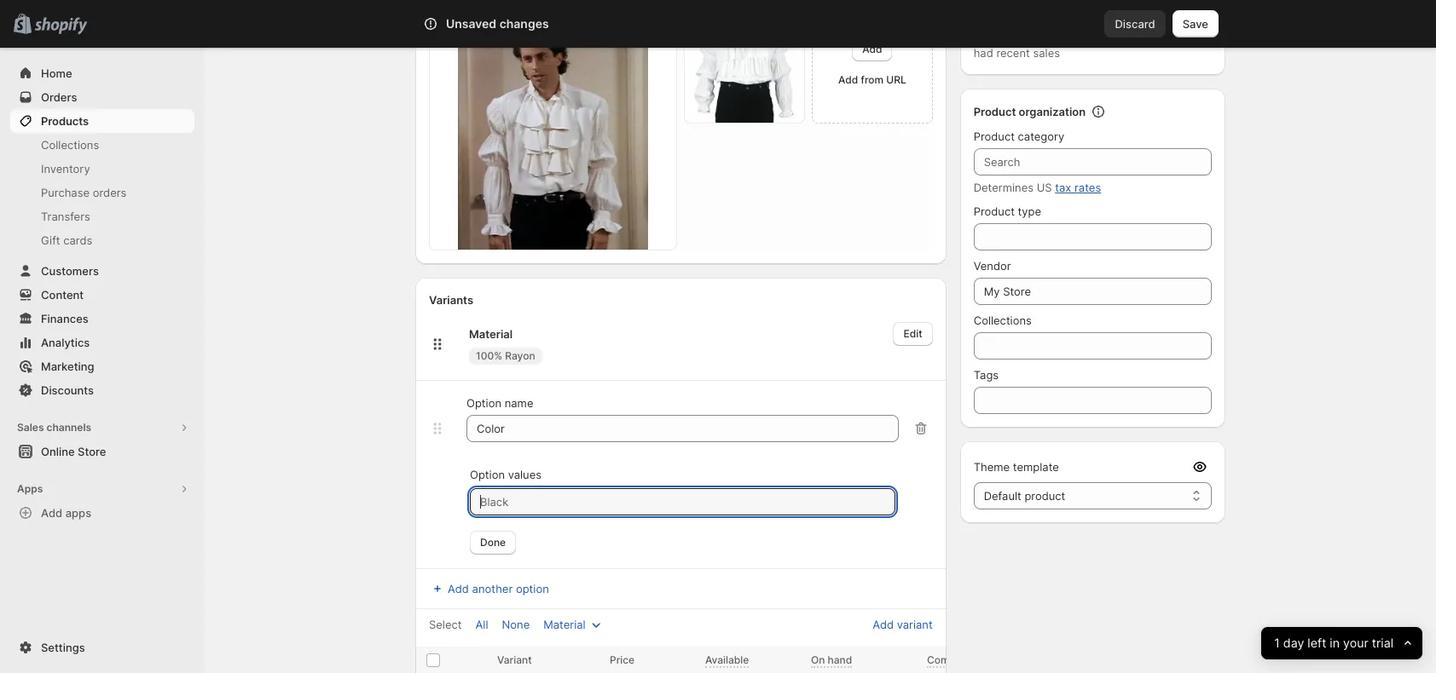 Task type: locate. For each thing, give the bounding box(es) containing it.
add inside "button"
[[873, 619, 894, 632]]

online store button
[[0, 440, 205, 464]]

default product
[[984, 490, 1065, 503]]

add apps
[[41, 507, 91, 520]]

option left values
[[470, 468, 505, 482]]

us
[[1037, 181, 1052, 194]]

add from url
[[838, 73, 906, 86]]

display
[[1038, 29, 1075, 43]]

marketing
[[41, 360, 94, 374]]

theme template
[[974, 461, 1059, 474]]

add from url button
[[838, 73, 906, 86]]

Black text field
[[470, 489, 895, 516]]

variant
[[497, 654, 532, 667]]

0 vertical spatial product
[[1130, 29, 1170, 43]]

add up add from url
[[862, 42, 882, 55]]

the
[[1109, 29, 1126, 43]]

Collections text field
[[974, 333, 1212, 360]]

collections link
[[10, 133, 194, 157]]

1 vertical spatial product
[[974, 130, 1015, 143]]

add for add another option
[[448, 583, 469, 596]]

add variant
[[873, 619, 933, 632]]

values
[[508, 468, 542, 482]]

product down product organization
[[974, 130, 1015, 143]]

day
[[1283, 636, 1304, 651]]

insights
[[974, 29, 1015, 43]]

1 product from the top
[[974, 105, 1016, 119]]

gift cards
[[41, 234, 92, 247]]

product down determines
[[974, 205, 1015, 218]]

Size text field
[[466, 416, 899, 443]]

0 vertical spatial product
[[974, 105, 1016, 119]]

organization
[[1019, 105, 1086, 119]]

product right the the
[[1130, 29, 1170, 43]]

insights will display when the product has had recent sales
[[974, 29, 1192, 60]]

apps
[[65, 507, 91, 520]]

add another option
[[448, 583, 549, 596]]

on hand
[[811, 654, 852, 667]]

online store
[[41, 445, 106, 459]]

material up 100%
[[469, 328, 513, 341]]

variants
[[429, 294, 473, 307]]

product
[[974, 105, 1016, 119], [974, 130, 1015, 143], [974, 205, 1015, 218]]

variant
[[897, 619, 933, 632]]

1 vertical spatial product
[[1025, 490, 1065, 503]]

product for product category
[[974, 130, 1015, 143]]

product for product type
[[974, 205, 1015, 218]]

product organization
[[974, 105, 1086, 119]]

0 vertical spatial material
[[469, 328, 513, 341]]

add for add from url
[[838, 73, 858, 86]]

collections down vendor
[[974, 314, 1032, 327]]

option values
[[470, 468, 542, 482]]

edit
[[904, 328, 922, 341]]

option for option name
[[466, 397, 501, 410]]

option left name
[[466, 397, 501, 410]]

apps
[[17, 483, 43, 495]]

option
[[516, 583, 549, 596]]

Tags text field
[[974, 387, 1212, 414]]

search button
[[471, 10, 965, 38]]

category
[[1018, 130, 1065, 143]]

add left another
[[448, 583, 469, 596]]

add for add apps
[[41, 507, 62, 520]]

your
[[1343, 636, 1368, 651]]

0 vertical spatial option
[[466, 397, 501, 410]]

transfers link
[[10, 205, 194, 229]]

channels
[[46, 421, 91, 434]]

collections up inventory
[[41, 138, 99, 152]]

add left variant
[[873, 619, 894, 632]]

3 product from the top
[[974, 205, 1015, 218]]

0 horizontal spatial product
[[1025, 490, 1065, 503]]

material button
[[533, 613, 615, 637]]

gift cards link
[[10, 229, 194, 252]]

search
[[499, 17, 535, 31]]

sales channels button
[[10, 416, 194, 440]]

price
[[610, 654, 635, 667]]

gift
[[41, 234, 60, 247]]

from
[[861, 73, 884, 86]]

purchase
[[41, 186, 90, 200]]

1 horizontal spatial collections
[[974, 314, 1032, 327]]

1 horizontal spatial material
[[543, 619, 586, 632]]

orders
[[93, 186, 127, 200]]

purchase orders link
[[10, 181, 194, 205]]

option
[[466, 397, 501, 410], [470, 468, 505, 482]]

store
[[78, 445, 106, 459]]

when
[[1078, 29, 1106, 43]]

1 vertical spatial option
[[470, 468, 505, 482]]

product down template
[[1025, 490, 1065, 503]]

orders link
[[10, 85, 194, 109]]

template
[[1013, 461, 1059, 474]]

add left 'apps'
[[41, 507, 62, 520]]

add variant button
[[862, 611, 943, 640]]

done button
[[470, 532, 516, 555]]

settings link
[[10, 636, 194, 660]]

collections
[[41, 138, 99, 152], [974, 314, 1032, 327]]

2 product from the top
[[974, 130, 1015, 143]]

2 vertical spatial product
[[974, 205, 1015, 218]]

discounts link
[[10, 379, 194, 403]]

add
[[862, 42, 882, 55], [838, 73, 858, 86], [41, 507, 62, 520], [448, 583, 469, 596], [873, 619, 894, 632]]

Product category text field
[[974, 148, 1212, 176]]

1 horizontal spatial product
[[1130, 29, 1170, 43]]

theme
[[974, 461, 1010, 474]]

option name
[[466, 397, 533, 410]]

none button
[[492, 613, 540, 637]]

on
[[811, 654, 825, 667]]

product up the 'product category'
[[974, 105, 1016, 119]]

changes
[[499, 16, 549, 31]]

add left from at the top right of the page
[[838, 73, 858, 86]]

none
[[502, 619, 530, 632]]

1 vertical spatial material
[[543, 619, 586, 632]]

0 vertical spatial collections
[[41, 138, 99, 152]]

material down option
[[543, 619, 586, 632]]

product
[[1130, 29, 1170, 43], [1025, 490, 1065, 503]]

add inside button
[[448, 583, 469, 596]]



Task type: describe. For each thing, give the bounding box(es) containing it.
cards
[[63, 234, 92, 247]]

sales
[[17, 421, 44, 434]]

product for product organization
[[974, 105, 1016, 119]]

shopify image
[[34, 18, 87, 35]]

save
[[1183, 17, 1208, 31]]

tax
[[1055, 181, 1071, 194]]

home
[[41, 67, 72, 80]]

has
[[1174, 29, 1192, 43]]

1
[[1274, 636, 1280, 651]]

product type
[[974, 205, 1041, 218]]

inventory
[[41, 162, 90, 176]]

save button
[[1172, 10, 1219, 38]]

vendor
[[974, 259, 1011, 273]]

add another option button
[[419, 578, 559, 602]]

will
[[1018, 29, 1035, 43]]

type
[[1018, 205, 1041, 218]]

apps button
[[10, 478, 194, 501]]

100% rayon
[[476, 350, 535, 363]]

all
[[475, 619, 488, 632]]

edit button
[[893, 323, 933, 347]]

rayon
[[505, 350, 535, 363]]

all button
[[465, 613, 498, 637]]

unsaved changes
[[446, 16, 549, 31]]

Product type text field
[[974, 223, 1212, 251]]

0 horizontal spatial collections
[[41, 138, 99, 152]]

online
[[41, 445, 75, 459]]

analytics link
[[10, 331, 194, 355]]

Vendor text field
[[974, 278, 1212, 305]]

online store link
[[10, 440, 194, 464]]

add apps button
[[10, 501, 194, 525]]

material inside material dropdown button
[[543, 619, 586, 632]]

had
[[974, 46, 993, 60]]

done
[[480, 537, 506, 550]]

recent
[[996, 46, 1030, 60]]

inventory link
[[10, 157, 194, 181]]

settings
[[41, 641, 85, 655]]

discard
[[1115, 17, 1155, 31]]

0 horizontal spatial material
[[469, 328, 513, 341]]

left
[[1307, 636, 1326, 651]]

sales channels
[[17, 421, 91, 434]]

analytics
[[41, 336, 90, 350]]

another
[[472, 583, 513, 596]]

select
[[429, 619, 462, 632]]

1 vertical spatial collections
[[974, 314, 1032, 327]]

hand
[[828, 654, 852, 667]]

rates
[[1075, 181, 1101, 194]]

add button
[[852, 37, 892, 61]]

1 day left in your trial
[[1274, 636, 1393, 651]]

available
[[705, 654, 749, 667]]

orders
[[41, 90, 77, 104]]

finances link
[[10, 307, 194, 331]]

product inside the insights will display when the product has had recent sales
[[1130, 29, 1170, 43]]

tags
[[974, 368, 999, 382]]

determines us tax rates
[[974, 181, 1101, 194]]

content link
[[10, 283, 194, 307]]

add for add
[[862, 42, 882, 55]]

committed
[[927, 654, 981, 667]]

in
[[1330, 636, 1340, 651]]

discard button
[[1105, 10, 1166, 38]]

home link
[[10, 61, 194, 85]]

product category
[[974, 130, 1065, 143]]

finances
[[41, 312, 89, 326]]

add for add variant
[[873, 619, 894, 632]]

discounts
[[41, 384, 94, 397]]

name
[[505, 397, 533, 410]]

customers
[[41, 264, 99, 278]]

determines
[[974, 181, 1034, 194]]

sales
[[1033, 46, 1060, 60]]

customers link
[[10, 259, 194, 283]]

option for option values
[[470, 468, 505, 482]]

url
[[886, 73, 906, 86]]

purchase orders
[[41, 186, 127, 200]]

trial
[[1372, 636, 1393, 651]]

products
[[41, 114, 89, 128]]

default
[[984, 490, 1022, 503]]

unsaved
[[446, 16, 497, 31]]



Task type: vqa. For each thing, say whether or not it's contained in the screenshot.
Option
yes



